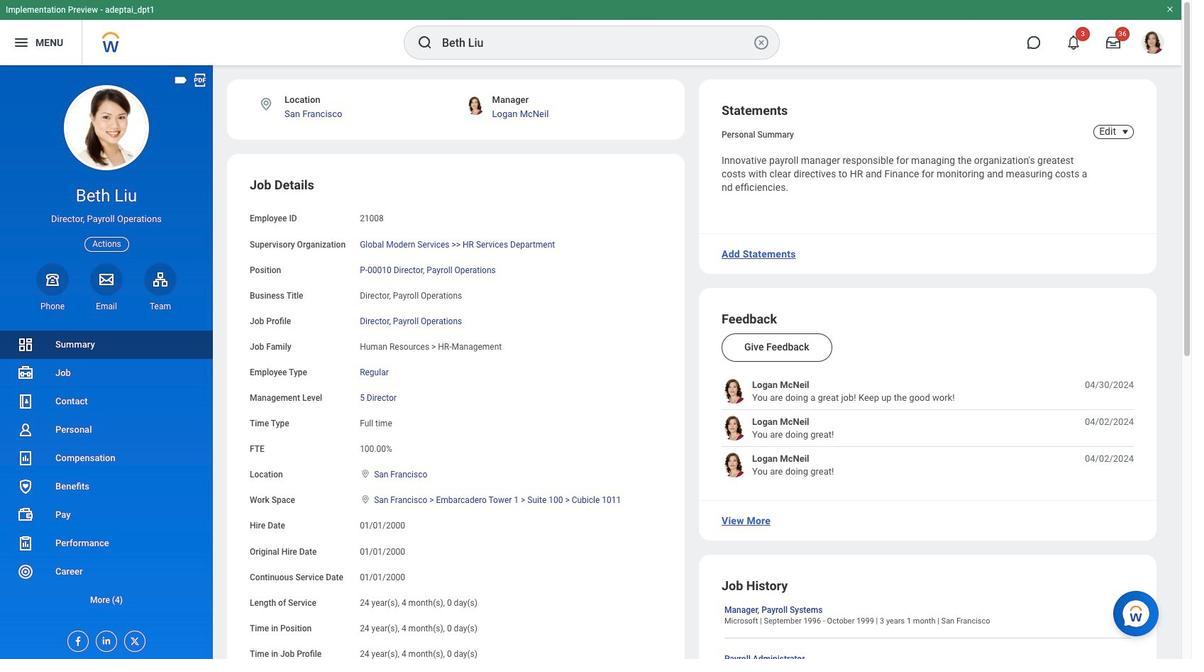 Task type: describe. For each thing, give the bounding box(es) containing it.
navigation pane region
[[0, 65, 213, 659]]

1 employee's photo (logan mcneil) image from the top
[[722, 379, 746, 404]]

facebook image
[[68, 632, 84, 647]]

search image
[[417, 34, 434, 51]]

caret down image
[[1117, 126, 1134, 138]]

x circle image
[[753, 34, 770, 51]]

personal summary element
[[722, 127, 794, 140]]

1 horizontal spatial list
[[722, 379, 1134, 478]]

mail image
[[98, 271, 115, 288]]

email beth liu element
[[90, 301, 123, 312]]

0 horizontal spatial list
[[0, 331, 213, 614]]

benefits image
[[17, 478, 34, 495]]

2 employee's photo (logan mcneil) image from the top
[[722, 416, 746, 441]]

profile logan mcneil image
[[1142, 31, 1164, 57]]

location image
[[360, 469, 371, 479]]

x image
[[125, 632, 140, 647]]

team beth liu element
[[144, 301, 177, 312]]



Task type: locate. For each thing, give the bounding box(es) containing it.
linkedin image
[[97, 632, 112, 646]]

phone beth liu element
[[36, 301, 69, 312]]

inbox large image
[[1106, 35, 1120, 50]]

group
[[250, 177, 662, 659]]

summary image
[[17, 336, 34, 353]]

full time element
[[360, 416, 392, 429]]

phone image
[[43, 271, 62, 288]]

compensation image
[[17, 450, 34, 467]]

performance image
[[17, 535, 34, 552]]

location image
[[258, 97, 274, 112], [360, 495, 371, 505]]

pay image
[[17, 507, 34, 524]]

job image
[[17, 365, 34, 382]]

view printable version (pdf) image
[[192, 72, 208, 88]]

0 vertical spatial location image
[[258, 97, 274, 112]]

0 vertical spatial employee's photo (logan mcneil) image
[[722, 379, 746, 404]]

banner
[[0, 0, 1181, 65]]

1 vertical spatial employee's photo (logan mcneil) image
[[722, 416, 746, 441]]

1 horizontal spatial location image
[[360, 495, 371, 505]]

employee's photo (logan mcneil) image
[[722, 379, 746, 404], [722, 416, 746, 441], [722, 453, 746, 478]]

Search Workday  search field
[[442, 27, 750, 58]]

2 vertical spatial employee's photo (logan mcneil) image
[[722, 453, 746, 478]]

justify image
[[13, 34, 30, 51]]

notifications large image
[[1067, 35, 1081, 50]]

personal image
[[17, 421, 34, 439]]

tag image
[[173, 72, 189, 88]]

career image
[[17, 563, 34, 580]]

view team image
[[152, 271, 169, 288]]

contact image
[[17, 393, 34, 410]]

3 employee's photo (logan mcneil) image from the top
[[722, 453, 746, 478]]

0 horizontal spatial location image
[[258, 97, 274, 112]]

list
[[0, 331, 213, 614], [722, 379, 1134, 478]]

1 vertical spatial location image
[[360, 495, 371, 505]]

close environment banner image
[[1166, 5, 1174, 13]]



Task type: vqa. For each thing, say whether or not it's contained in the screenshot.
chevron down image to the top
no



